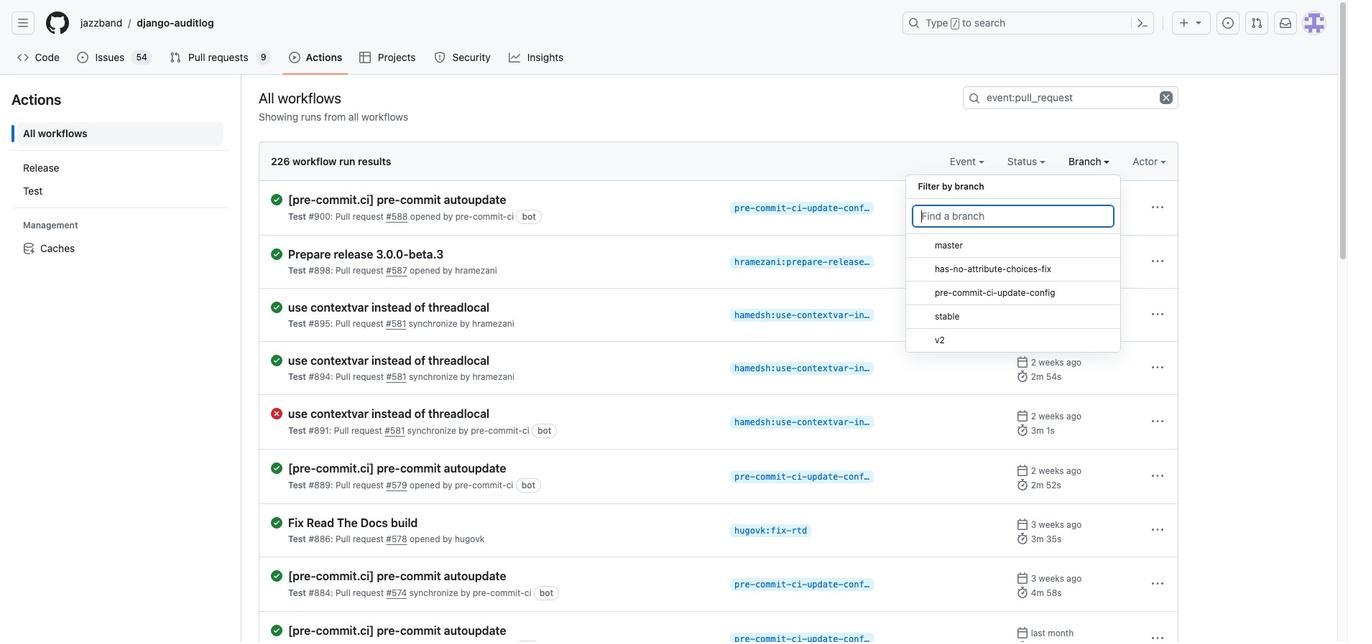 Task type: describe. For each thing, give the bounding box(es) containing it.
by inside menu
[[942, 181, 952, 192]]

4 [pre-commit.ci] pre-commit autoupdate link from the top
[[288, 624, 719, 638]]

2 vertical spatial workflows
[[38, 127, 87, 139]]

show options image for 2m 22s
[[1152, 309, 1163, 321]]

command palette image
[[1137, 17, 1148, 29]]

#891:
[[309, 425, 332, 436]]

list containing all workflows
[[11, 116, 229, 266]]

security link
[[428, 47, 497, 68]]

last week
[[1031, 304, 1069, 315]]

#900:
[[309, 211, 333, 222]]

2m 54s
[[1031, 372, 1062, 382]]

3 threadvars from the top
[[911, 418, 963, 428]]

opened inside prepare release 3.0.0-beta.3 test #898: pull request #587 opened             by hramezani
[[410, 265, 440, 276]]

prepare
[[288, 248, 331, 261]]

projects link
[[354, 47, 423, 68]]

request left #574 link
[[353, 588, 384, 599]]

55s
[[1046, 211, 1062, 222]]

actor button
[[1133, 154, 1166, 169]]

pull inside use contextvar instead of threadlocal test #895: pull request #581 synchronize             by hramezani
[[335, 318, 350, 329]]

#889:
[[309, 480, 333, 491]]

3.0.0-
[[376, 248, 409, 261]]

last for last month
[[1031, 628, 1046, 639]]

ci- for 3 days ago
[[792, 203, 807, 213]]

code
[[35, 51, 60, 63]]

#579
[[386, 480, 407, 491]]

update- inside button
[[998, 287, 1030, 298]]

failed image
[[271, 408, 282, 420]]

1 2 weeks ago from the top
[[1031, 357, 1082, 368]]

pull request #579 opened             by pre-commit-ci
[[336, 480, 513, 491]]

run duration image for 2m 52s
[[1017, 479, 1029, 491]]

hramezani for use contextvar instead of threadlocal test #894: pull request #581 synchronize             by hramezani
[[472, 372, 515, 382]]

jazzband
[[80, 17, 122, 29]]

test left #891:
[[288, 425, 306, 436]]

[pre-commit.ci] pre-commit autoupdate link for pull request #588 opened             by pre-commit-ci
[[288, 193, 719, 207]]

[pre-commit.ci] pre-commit autoupdate for #574
[[288, 570, 506, 583]]

completed successfully image for use
[[271, 302, 282, 313]]

2m for use contextvar instead of threadlocal test #895: pull request #581 synchronize             by hramezani
[[1031, 318, 1044, 329]]

#898:
[[309, 265, 333, 276]]

fix read the docs build test #886: pull request #578 opened             by hugovk
[[288, 517, 485, 545]]

test #884:
[[288, 588, 336, 599]]

all workflows link
[[17, 122, 224, 145]]

jazzband / django-auditlog
[[80, 17, 214, 29]]

test inside use contextvar instead of threadlocal test #894: pull request #581 synchronize             by hramezani
[[288, 372, 306, 382]]

test link
[[17, 180, 224, 203]]

3 weeks ago for [pre-commit.ci] pre-commit autoupdate
[[1031, 573, 1082, 584]]

synchronize inside use contextvar instead of threadlocal test #895: pull request #581 synchronize             by hramezani
[[409, 318, 458, 329]]

instead for use contextvar instead of threadlocal test #895: pull request #581 synchronize             by hramezani
[[371, 301, 412, 314]]

read
[[307, 517, 334, 530]]

list containing jazzband
[[75, 11, 894, 34]]

test inside filter workflows element
[[23, 185, 43, 197]]

4 show options image from the top
[[1152, 633, 1163, 642]]

projects
[[378, 51, 416, 63]]

hugovk:fix-rtd link
[[730, 525, 811, 538]]

pre-commit-ci-update-config for 3 weeks ago
[[734, 580, 875, 590]]

prepare release 3.0.0-beta.3 test #898: pull request #587 opened             by hramezani
[[288, 248, 497, 276]]

4 [pre- from the top
[[288, 625, 316, 637]]

use contextvar instead of threadlocal link for use contextvar instead of threadlocal test #895: pull request #581 synchronize             by hramezani
[[288, 300, 719, 315]]

hramezani link for use contextvar instead of threadlocal test #894: pull request #581 synchronize             by hramezani
[[472, 372, 515, 382]]

test inside use contextvar instead of threadlocal test #895: pull request #581 synchronize             by hramezani
[[288, 318, 306, 329]]

3 3m from the top
[[1031, 534, 1044, 545]]

test #889:
[[288, 480, 336, 491]]

calendar image for 2m 52s
[[1017, 465, 1029, 476]]

weeks for 58s
[[1039, 573, 1064, 584]]

3 use contextvar instead of threadlocal link from the top
[[288, 407, 719, 421]]

filter
[[918, 181, 940, 192]]

has-no-attribute-choices-fix
[[935, 264, 1052, 275]]

4 autoupdate from the top
[[444, 625, 506, 637]]

release
[[334, 248, 373, 261]]

2m 22s
[[1031, 318, 1061, 329]]

of- for use contextvar instead of threadlocal test #894: pull request #581 synchronize             by hramezani
[[895, 364, 911, 374]]

run duration image for fix read the docs build
[[1017, 533, 1029, 545]]

filter by branch
[[918, 181, 984, 192]]

2m for prepare release 3.0.0-beta.3 test #898: pull request #587 opened             by hramezani
[[1031, 265, 1044, 276]]

2 horizontal spatial workflows
[[362, 111, 408, 123]]

config for 2 weeks ago
[[843, 472, 875, 482]]

54
[[136, 52, 147, 63]]

fix read the docs build link
[[288, 516, 719, 530]]

of for use contextvar instead of threadlocal test #894: pull request #581 synchronize             by hramezani
[[414, 354, 425, 367]]

choices-
[[1007, 264, 1042, 275]]

hramezani inside prepare release 3.0.0-beta.3 test #898: pull request #587 opened             by hramezani
[[455, 265, 497, 276]]

pre-commit-ci link for pull request #588 opened             by pre-commit-ci
[[455, 211, 514, 222]]

no-
[[954, 264, 968, 275]]

1s
[[1046, 425, 1055, 436]]

to
[[962, 17, 972, 29]]

226 workflow run results
[[271, 155, 391, 167]]

3 for 3m 55s
[[1031, 197, 1036, 208]]

pre-commit-ci link for pull request #579 opened             by pre-commit-ci
[[455, 480, 513, 491]]

show options image for 2m 30s
[[1152, 256, 1163, 267]]

completed successfully image for #898:
[[271, 249, 282, 260]]

v2
[[935, 335, 945, 346]]

4 commit.ci] from the top
[[316, 625, 374, 637]]

instead for use contextvar instead of threadlocal
[[371, 407, 412, 420]]

[pre- for #884:
[[288, 570, 316, 583]]

3 weeks ago for fix read the docs build
[[1031, 520, 1082, 530]]

show options image for 3m 35s
[[1152, 525, 1163, 536]]

#587 link
[[386, 265, 407, 276]]

1 opened from the top
[[410, 211, 441, 222]]

#578 link
[[386, 534, 407, 545]]

autoupdate for pull request #588 opened             by pre-commit-ci
[[444, 193, 506, 206]]

calendar image for beta.3
[[1017, 250, 1029, 262]]

has-
[[935, 264, 954, 275]]

hugovk:fix-rtd
[[734, 526, 807, 536]]

commit for #574
[[400, 570, 441, 583]]

54s
[[1046, 372, 1062, 382]]

request left "#588"
[[353, 211, 384, 222]]

0 vertical spatial all
[[259, 89, 274, 106]]

synchronize down use contextvar instead of threadlocal
[[407, 425, 456, 436]]

pull right #889:
[[336, 480, 350, 491]]

4 [pre-commit.ci] pre-commit autoupdate from the top
[[288, 625, 506, 637]]

4 calendar image from the top
[[1017, 573, 1029, 584]]

#574 link
[[386, 588, 407, 599]]

table image
[[360, 52, 371, 63]]

show options image for 2m 54s
[[1152, 362, 1163, 374]]

completed successfully image for #889:
[[271, 463, 282, 474]]

security
[[452, 51, 491, 63]]

pull request #581 synchronize             by pre-commit-ci
[[334, 425, 529, 436]]

pre-commit-ci-update-config button
[[906, 282, 1121, 305]]

2m for use contextvar instead of threadlocal test #894: pull request #581 synchronize             by hramezani
[[1031, 372, 1044, 382]]

[pre- for #900:
[[288, 193, 316, 206]]

play image
[[289, 52, 300, 63]]

homepage image
[[46, 11, 69, 34]]

django-
[[137, 17, 174, 29]]

test inside fix read the docs build test #886: pull request #578 opened             by hugovk
[[288, 534, 306, 545]]

#587
[[386, 265, 407, 276]]

runs
[[301, 111, 321, 123]]

caches link
[[17, 237, 224, 260]]

#581 link for use contextvar instead of threadlocal test #895: pull request #581 synchronize             by hramezani
[[386, 318, 406, 329]]

3 instead- from the top
[[854, 418, 895, 428]]

9
[[261, 52, 266, 63]]

30s
[[1046, 265, 1062, 276]]

#579 link
[[386, 480, 407, 491]]

3m 35s
[[1031, 534, 1062, 545]]

3 hamedsh:use- from the top
[[734, 418, 797, 428]]

commit.ci] for test #884:
[[316, 570, 374, 583]]

2m 30s
[[1031, 265, 1062, 276]]

2m 52s
[[1031, 480, 1061, 491]]

status button
[[1007, 154, 1046, 169]]

beta.3
[[409, 248, 444, 261]]

master
[[935, 240, 963, 251]]

4 2m from the top
[[1031, 480, 1044, 491]]

run
[[339, 155, 355, 167]]

pull right #900:
[[335, 211, 350, 222]]

calendar image for of
[[1017, 303, 1029, 315]]

1 2 from the top
[[1031, 357, 1036, 368]]

request inside use contextvar instead of threadlocal test #894: pull request #581 synchronize             by hramezani
[[353, 372, 384, 382]]

stable button
[[906, 305, 1121, 329]]

3 of- from the top
[[895, 418, 911, 428]]

instead for use contextvar instead of threadlocal test #894: pull request #581 synchronize             by hramezani
[[371, 354, 412, 367]]

show options image for 3m 1s
[[1152, 416, 1163, 428]]

#581 for use contextvar instead of threadlocal test #894: pull request #581 synchronize             by hramezani
[[386, 372, 406, 382]]

code image
[[17, 52, 29, 63]]

month
[[1048, 628, 1074, 639]]

event button
[[950, 154, 984, 169]]

3 days ago for [pre-commit.ci] pre-commit autoupdate
[[1031, 197, 1075, 208]]

run duration image for use contextvar instead of threadlocal
[[1017, 318, 1029, 329]]

insights link
[[503, 47, 571, 68]]

update- for 3 weeks ago
[[807, 580, 843, 590]]

calendar image for 3m 1s
[[1017, 410, 1029, 422]]

hamedsh:use- for use contextvar instead of threadlocal test #895: pull request #581 synchronize             by hramezani
[[734, 310, 797, 321]]

pre-commit-ci-update-config for 2 weeks ago
[[734, 472, 875, 482]]

of- for use contextvar instead of threadlocal test #895: pull request #581 synchronize             by hramezani
[[895, 310, 911, 321]]

hramezani:prepare-
[[734, 257, 828, 267]]

all workflows inside all workflows link
[[23, 127, 87, 139]]

issue opened image
[[77, 52, 89, 63]]

has-no-attribute-choices-fix button
[[906, 258, 1121, 282]]

hamedsh:use-contextvar-instead-of-threadvars for use contextvar instead of threadlocal test #894: pull request #581 synchronize             by hramezani
[[734, 364, 963, 374]]

[pre-commit.ci] pre-commit autoupdate link for pull request #574 synchronize             by pre-commit-ci
[[288, 569, 719, 584]]

pull inside prepare release 3.0.0-beta.3 test #898: pull request #587 opened             by hramezani
[[336, 265, 350, 276]]

pre-commit-ci link for pull request #574 synchronize             by pre-commit-ci
[[473, 588, 531, 599]]

update- for 2 weeks ago
[[807, 472, 843, 482]]

auditlog
[[174, 17, 214, 29]]

results
[[358, 155, 391, 167]]

last month
[[1031, 628, 1074, 639]]

bot for pull request #588 opened             by pre-commit-ci
[[522, 211, 536, 222]]

[pre-commit.ci] pre-commit autoupdate for #588
[[288, 193, 506, 206]]

django-auditlog link
[[131, 11, 220, 34]]

commit- inside button
[[953, 287, 987, 298]]

test #891:
[[288, 425, 334, 436]]

master button
[[906, 234, 1121, 258]]

hramezani:prepare-release-3-beta3 link
[[730, 256, 906, 269]]

run duration image for prepare release 3.0.0-beta.3
[[1017, 264, 1029, 276]]

5 calendar image from the top
[[1017, 627, 1029, 639]]

contextvar for use contextvar instead of threadlocal test #895: pull request #581 synchronize             by hramezani
[[310, 301, 369, 314]]

3m 55s
[[1031, 211, 1062, 222]]

ci- inside the pre-commit-ci-update-config button
[[987, 287, 998, 298]]

calendar image for 2m 54s
[[1017, 356, 1029, 368]]

git pull request image
[[170, 52, 181, 63]]

completed successfully image for fix
[[271, 517, 282, 529]]

hamedsh:use-contextvar-instead-of-threadvars link for use contextvar instead of threadlocal test #894: pull request #581 synchronize             by hramezani
[[730, 362, 963, 375]]

ci for pull request #574 synchronize             by pre-commit-ci
[[524, 588, 531, 599]]



Task type: vqa. For each thing, say whether or not it's contained in the screenshot.
TEXT FIELD
no



Task type: locate. For each thing, give the bounding box(es) containing it.
pre-commit-ci-update-config down has-no-attribute-choices-fix
[[935, 287, 1056, 298]]

3m for use contextvar instead of threadlocal
[[1031, 425, 1044, 436]]

weeks up the 35s
[[1039, 520, 1064, 530]]

pre-commit-ci-update-config inside button
[[935, 287, 1056, 298]]

2 use contextvar instead of threadlocal link from the top
[[288, 354, 719, 368]]

[pre-commit.ci] pre-commit autoupdate up #579 link at the bottom of page
[[288, 462, 506, 475]]

use for use contextvar instead of threadlocal test #894: pull request #581 synchronize             by hramezani
[[288, 354, 308, 367]]

0 vertical spatial 2
[[1031, 357, 1036, 368]]

pre-commit-ci-update-config link for 3 days ago
[[730, 202, 875, 215]]

contextvar
[[310, 301, 369, 314], [310, 354, 369, 367], [310, 407, 369, 420]]

2 weeks ago up 54s
[[1031, 357, 1082, 368]]

contextvar- for use contextvar instead of threadlocal test #894: pull request #581 synchronize             by hramezani
[[797, 364, 854, 374]]

3 hamedsh:use-contextvar-instead-of-threadvars link from the top
[[730, 416, 963, 429]]

#588 link
[[386, 211, 408, 222]]

2 vertical spatial 2 weeks ago
[[1031, 466, 1082, 476]]

2 2m from the top
[[1031, 318, 1044, 329]]

3 days ago up 30s
[[1031, 251, 1075, 262]]

0 horizontal spatial actions
[[11, 91, 61, 108]]

all
[[348, 111, 359, 123]]

1 horizontal spatial all workflows
[[259, 89, 341, 106]]

pull right git pull request icon
[[188, 51, 205, 63]]

1 days from the top
[[1039, 197, 1058, 208]]

run duration image
[[1017, 211, 1029, 222], [1017, 371, 1029, 382], [1017, 425, 1029, 436], [1017, 479, 1029, 491], [1017, 587, 1029, 599]]

0 vertical spatial all workflows
[[259, 89, 341, 106]]

2 up 3m 1s
[[1031, 411, 1036, 422]]

#581 link for use contextvar instead of threadlocal test #894: pull request #581 synchronize             by hramezani
[[386, 372, 406, 382]]

#581 inside use contextvar instead of threadlocal test #895: pull request #581 synchronize             by hramezani
[[386, 318, 406, 329]]

4 opened from the top
[[410, 534, 440, 545]]

instead down use contextvar instead of threadlocal test #895: pull request #581 synchronize             by hramezani
[[371, 354, 412, 367]]

2 vertical spatial hramezani link
[[472, 372, 515, 382]]

1 vertical spatial threadlocal
[[428, 354, 489, 367]]

0 vertical spatial hramezani link
[[455, 265, 497, 276]]

1 vertical spatial list
[[11, 116, 229, 266]]

1 last from the top
[[1031, 304, 1046, 315]]

2 vertical spatial hamedsh:use-
[[734, 418, 797, 428]]

2 for threadlocal
[[1031, 411, 1036, 422]]

run duration image left 3m 1s
[[1017, 425, 1029, 436]]

ci-
[[792, 203, 807, 213], [987, 287, 998, 298], [792, 472, 807, 482], [792, 580, 807, 590]]

#581
[[386, 318, 406, 329], [386, 372, 406, 382], [385, 425, 405, 436]]

2 vertical spatial pre-commit-ci-update-config link
[[730, 579, 875, 591]]

pull request #574 synchronize             by pre-commit-ci
[[336, 588, 531, 599]]

threadlocal inside use contextvar instead of threadlocal test #895: pull request #581 synchronize             by hramezani
[[428, 301, 489, 314]]

2 vertical spatial #581 link
[[385, 425, 405, 436]]

opened right #579
[[410, 480, 440, 491]]

1 vertical spatial pre-commit-ci-update-config link
[[730, 471, 875, 484]]

2 run duration image from the top
[[1017, 371, 1029, 382]]

/ inside the jazzband / django-auditlog
[[128, 17, 131, 29]]

2 vertical spatial use contextvar instead of threadlocal link
[[288, 407, 719, 421]]

all
[[259, 89, 274, 106], [23, 127, 35, 139]]

2 vertical spatial threadlocal
[[428, 407, 489, 420]]

ago for 2m 54s
[[1066, 357, 1082, 368]]

branch
[[955, 181, 984, 192]]

1 vertical spatial run duration image
[[1017, 318, 1029, 329]]

calendar image
[[1017, 196, 1029, 208], [1017, 356, 1029, 368], [1017, 410, 1029, 422], [1017, 465, 1029, 476], [1017, 627, 1029, 639]]

config for 3 weeks ago
[[843, 580, 875, 590]]

ci
[[507, 211, 514, 222], [522, 425, 529, 436], [506, 480, 513, 491], [524, 588, 531, 599]]

2 hamedsh:use-contextvar-instead-of-threadvars link from the top
[[730, 362, 963, 375]]

1 calendar image from the top
[[1017, 250, 1029, 262]]

request inside fix read the docs build test #886: pull request #578 opened             by hugovk
[[353, 534, 384, 545]]

instead- for use contextvar instead of threadlocal test #895: pull request #581 synchronize             by hramezani
[[854, 310, 895, 321]]

3 up '3m 35s'
[[1031, 520, 1036, 530]]

1 vertical spatial use contextvar instead of threadlocal link
[[288, 354, 719, 368]]

0 vertical spatial #581 link
[[386, 318, 406, 329]]

0 vertical spatial hamedsh:use-contextvar-instead-of-threadvars link
[[730, 309, 963, 322]]

run duration image left '2m 54s'
[[1017, 371, 1029, 382]]

#581 for use contextvar instead of threadlocal test #895: pull request #581 synchronize             by hramezani
[[386, 318, 406, 329]]

hamedsh:use-
[[734, 310, 797, 321], [734, 364, 797, 374], [734, 418, 797, 428]]

#581 down use contextvar instead of threadlocal
[[385, 425, 405, 436]]

weeks for 1s
[[1039, 411, 1064, 422]]

52s
[[1046, 480, 1061, 491]]

1 vertical spatial hramezani link
[[472, 318, 514, 329]]

1 3 weeks ago from the top
[[1031, 520, 1082, 530]]

3-
[[869, 257, 880, 267]]

1 vertical spatial instead
[[371, 354, 412, 367]]

#581 link
[[386, 318, 406, 329], [386, 372, 406, 382], [385, 425, 405, 436]]

ago for 3m 35s
[[1067, 520, 1082, 530]]

3 calendar image from the top
[[1017, 519, 1029, 530]]

2 vertical spatial instead
[[371, 407, 412, 420]]

5 completed successfully image from the top
[[271, 625, 282, 637]]

0 vertical spatial of-
[[895, 310, 911, 321]]

[pre- up the test #889:
[[288, 462, 316, 475]]

2 vertical spatial #581
[[385, 425, 405, 436]]

3 up the 4m
[[1031, 573, 1036, 584]]

ci for pull request #581 synchronize             by pre-commit-ci
[[522, 425, 529, 436]]

hugovk
[[455, 534, 485, 545]]

1 threadvars from the top
[[911, 310, 963, 321]]

request right #895:
[[353, 318, 384, 329]]

2 completed successfully image from the top
[[271, 249, 282, 260]]

1 autoupdate from the top
[[444, 193, 506, 206]]

use inside use contextvar instead of threadlocal test #895: pull request #581 synchronize             by hramezani
[[288, 301, 308, 314]]

3 up choices-
[[1031, 251, 1036, 262]]

shield image
[[434, 52, 446, 63]]

run duration image left the 4m
[[1017, 587, 1029, 599]]

type
[[926, 17, 948, 29]]

prepare release 3.0.0-beta.3 link
[[288, 247, 719, 262]]

run duration image left 2m 52s
[[1017, 479, 1029, 491]]

[pre-commit.ci] pre-commit autoupdate up #574
[[288, 570, 506, 583]]

0 vertical spatial workflows
[[278, 89, 341, 106]]

run duration image
[[1017, 264, 1029, 276], [1017, 318, 1029, 329], [1017, 533, 1029, 545]]

last for last week
[[1031, 304, 1046, 315]]

jazzband link
[[75, 11, 128, 34]]

test left #895:
[[288, 318, 306, 329]]

2 autoupdate from the top
[[444, 462, 506, 475]]

pre-commit-ci-update-config for 3 days ago
[[734, 203, 875, 213]]

commit for #579
[[400, 462, 441, 475]]

1 vertical spatial contextvar
[[310, 354, 369, 367]]

requests
[[208, 51, 248, 63]]

0 horizontal spatial all workflows
[[23, 127, 87, 139]]

1 vertical spatial 3m
[[1031, 425, 1044, 436]]

test down release
[[23, 185, 43, 197]]

2 hamedsh:use- from the top
[[734, 364, 797, 374]]

1 vertical spatial all workflows
[[23, 127, 87, 139]]

0 vertical spatial 3 weeks ago
[[1031, 520, 1082, 530]]

2 threadlocal from the top
[[428, 354, 489, 367]]

1 horizontal spatial all
[[259, 89, 274, 106]]

graph image
[[509, 52, 520, 63]]

1 2m from the top
[[1031, 265, 1044, 276]]

threadlocal for use contextvar instead of threadlocal test #894: pull request #581 synchronize             by hramezani
[[428, 354, 489, 367]]

of up pull request #581 synchronize             by pre-commit-ci
[[414, 407, 425, 420]]

ci- down rtd
[[792, 580, 807, 590]]

contextvar up the #894:
[[310, 354, 369, 367]]

use right failed icon
[[288, 407, 308, 420]]

instead down #587
[[371, 301, 412, 314]]

test down fix
[[288, 534, 306, 545]]

opened inside fix read the docs build test #886: pull request #578 opened             by hugovk
[[410, 534, 440, 545]]

5 show options image from the top
[[1152, 579, 1163, 590]]

contextvar inside use contextvar instead of threadlocal test #894: pull request #581 synchronize             by hramezani
[[310, 354, 369, 367]]

1 vertical spatial threadvars
[[911, 364, 963, 374]]

pull down the
[[336, 534, 350, 545]]

1 vertical spatial 3 days ago
[[1031, 251, 1075, 262]]

1 hamedsh:use-contextvar-instead-of-threadvars link from the top
[[730, 309, 963, 322]]

1 [pre-commit.ci] pre-commit autoupdate from the top
[[288, 193, 506, 206]]

contextvar inside use contextvar instead of threadlocal test #895: pull request #581 synchronize             by hramezani
[[310, 301, 369, 314]]

[pre-
[[288, 193, 316, 206], [288, 462, 316, 475], [288, 570, 316, 583], [288, 625, 316, 637]]

2 vertical spatial of-
[[895, 418, 911, 428]]

days for [pre-commit.ci] pre-commit autoupdate
[[1039, 197, 1058, 208]]

contextvar- for use contextvar instead of threadlocal test #895: pull request #581 synchronize             by hramezani
[[797, 310, 854, 321]]

ago for 2m 52s
[[1066, 466, 1082, 476]]

4 commit from the top
[[400, 625, 441, 637]]

2 [pre-commit.ci] pre-commit autoupdate from the top
[[288, 462, 506, 475]]

3 commit from the top
[[400, 570, 441, 583]]

filter workflows element
[[17, 157, 224, 203]]

1 vertical spatial hamedsh:use-contextvar-instead-of-threadvars
[[734, 364, 963, 374]]

hamedsh:use-contextvar-instead-of-threadvars for use contextvar instead of threadlocal test #895: pull request #581 synchronize             by hramezani
[[734, 310, 963, 321]]

instead- for use contextvar instead of threadlocal test #894: pull request #581 synchronize             by hramezani
[[854, 364, 895, 374]]

menu containing filter by branch
[[906, 169, 1121, 364]]

test inside prepare release 3.0.0-beta.3 test #898: pull request #587 opened             by hramezani
[[288, 265, 306, 276]]

2 vertical spatial hamedsh:use-contextvar-instead-of-threadvars
[[734, 418, 963, 428]]

hugovk link
[[455, 534, 485, 545]]

1 commit from the top
[[400, 193, 441, 206]]

3 [pre-commit.ci] pre-commit autoupdate from the top
[[288, 570, 506, 583]]

branch
[[1069, 155, 1104, 167]]

calendar image for 3m 55s
[[1017, 196, 1029, 208]]

run duration image left 2m 22s
[[1017, 318, 1029, 329]]

all workflows up release
[[23, 127, 87, 139]]

2 vertical spatial instead-
[[854, 418, 895, 428]]

0 vertical spatial run duration image
[[1017, 264, 1029, 276]]

hramezani for use contextvar instead of threadlocal test #895: pull request #581 synchronize             by hramezani
[[472, 318, 514, 329]]

use contextvar instead of threadlocal test #894: pull request #581 synchronize             by hramezani
[[288, 354, 515, 382]]

0 vertical spatial threadlocal
[[428, 301, 489, 314]]

2 3m from the top
[[1031, 425, 1044, 436]]

3 weeks ago up '58s'
[[1031, 573, 1082, 584]]

all inside list
[[23, 127, 35, 139]]

instead inside use contextvar instead of threadlocal test #895: pull request #581 synchronize             by hramezani
[[371, 301, 412, 314]]

4m
[[1031, 588, 1044, 599]]

showing
[[259, 111, 298, 123]]

1 vertical spatial completed successfully image
[[271, 517, 282, 529]]

[pre-commit.ci] pre-commit autoupdate up "#588"
[[288, 193, 506, 206]]

4 3 from the top
[[1031, 573, 1036, 584]]

2 vertical spatial run duration image
[[1017, 533, 1029, 545]]

0 vertical spatial 3 days ago
[[1031, 197, 1075, 208]]

/ inside type / to search
[[953, 19, 958, 29]]

pull right #891:
[[334, 425, 349, 436]]

actions down code link
[[11, 91, 61, 108]]

3 completed successfully image from the top
[[271, 571, 282, 582]]

1 vertical spatial workflows
[[362, 111, 408, 123]]

test left #889:
[[288, 480, 306, 491]]

2 use from the top
[[288, 354, 308, 367]]

calendar image
[[1017, 250, 1029, 262], [1017, 303, 1029, 315], [1017, 519, 1029, 530], [1017, 573, 1029, 584]]

use contextvar instead of threadlocal
[[288, 407, 489, 420]]

3m
[[1031, 211, 1044, 222], [1031, 425, 1044, 436], [1031, 534, 1044, 545]]

pre-commit-ci-update-config link up rtd
[[730, 471, 875, 484]]

last
[[1031, 304, 1046, 315], [1031, 628, 1046, 639]]

update- down "has-no-attribute-choices-fix" button
[[998, 287, 1030, 298]]

3 commit.ci] from the top
[[316, 570, 374, 583]]

showing runs from all workflows
[[259, 111, 408, 123]]

commit up pull request #574 synchronize             by pre-commit-ci
[[400, 570, 441, 583]]

pull request #588 opened             by pre-commit-ci
[[335, 211, 514, 222]]

weeks up 52s
[[1039, 466, 1064, 476]]

pre-commit-ci-update-config
[[734, 203, 875, 213], [935, 287, 1056, 298], [734, 472, 875, 482], [734, 580, 875, 590]]

0 vertical spatial list
[[75, 11, 894, 34]]

0 vertical spatial use contextvar instead of threadlocal link
[[288, 300, 719, 315]]

#895:
[[309, 318, 333, 329]]

0 vertical spatial hamedsh:use-
[[734, 310, 797, 321]]

plus image
[[1179, 17, 1190, 29]]

hamedsh:use-contextvar-instead-of-threadvars link for use contextvar instead of threadlocal test #895: pull request #581 synchronize             by hramezani
[[730, 309, 963, 322]]

commit.ci] down #884:
[[316, 625, 374, 637]]

2 2 from the top
[[1031, 411, 1036, 422]]

completed successfully image for #894:
[[271, 355, 282, 367]]

3m left 1s
[[1031, 425, 1044, 436]]

1 vertical spatial 2
[[1031, 411, 1036, 422]]

0 vertical spatial last
[[1031, 304, 1046, 315]]

1 horizontal spatial workflows
[[278, 89, 341, 106]]

1 vertical spatial last
[[1031, 628, 1046, 639]]

weeks for 54s
[[1039, 357, 1064, 368]]

1 vertical spatial of-
[[895, 364, 911, 374]]

hramezani link
[[455, 265, 497, 276], [472, 318, 514, 329], [472, 372, 515, 382]]

threadlocal inside use contextvar instead of threadlocal test #894: pull request #581 synchronize             by hramezani
[[428, 354, 489, 367]]

pull inside use contextvar instead of threadlocal test #894: pull request #581 synchronize             by hramezani
[[336, 372, 350, 382]]

threadlocal for use contextvar instead of threadlocal test #895: pull request #581 synchronize             by hramezani
[[428, 301, 489, 314]]

2 pre-commit-ci-update-config link from the top
[[730, 471, 875, 484]]

0 vertical spatial days
[[1039, 197, 1058, 208]]

autoupdate for pull request #579 opened             by pre-commit-ci
[[444, 462, 506, 475]]

of
[[414, 301, 425, 314], [414, 354, 425, 367], [414, 407, 425, 420]]

2 vertical spatial hramezani
[[472, 372, 515, 382]]

0 vertical spatial contextvar-
[[797, 310, 854, 321]]

3 3 from the top
[[1031, 520, 1036, 530]]

ci for pull request #579 opened             by pre-commit-ci
[[506, 480, 513, 491]]

synchronize right #574
[[409, 588, 458, 599]]

1 show options image from the top
[[1152, 256, 1163, 267]]

[pre- down test #884:
[[288, 625, 316, 637]]

threadlocal
[[428, 301, 489, 314], [428, 354, 489, 367], [428, 407, 489, 420]]

2 weeks from the top
[[1039, 411, 1064, 422]]

1 vertical spatial actions
[[11, 91, 61, 108]]

weeks for 52s
[[1039, 466, 1064, 476]]

weeks
[[1039, 357, 1064, 368], [1039, 411, 1064, 422], [1039, 466, 1064, 476], [1039, 520, 1064, 530], [1039, 573, 1064, 584]]

by inside use contextvar instead of threadlocal test #894: pull request #581 synchronize             by hramezani
[[460, 372, 470, 382]]

opened down beta.3
[[410, 265, 440, 276]]

3 contextvar- from the top
[[797, 418, 854, 428]]

2 threadvars from the top
[[911, 364, 963, 374]]

use
[[288, 301, 308, 314], [288, 354, 308, 367], [288, 407, 308, 420]]

3 for 2m 30s
[[1031, 251, 1036, 262]]

1 instead- from the top
[[854, 310, 895, 321]]

week
[[1048, 304, 1069, 315]]

request inside use contextvar instead of threadlocal test #895: pull request #581 synchronize             by hramezani
[[353, 318, 384, 329]]

hramezani link for use contextvar instead of threadlocal test #895: pull request #581 synchronize             by hramezani
[[472, 318, 514, 329]]

test down prepare
[[288, 265, 306, 276]]

search image
[[969, 93, 980, 104]]

commit up pull request #579 opened             by pre-commit-ci
[[400, 462, 441, 475]]

1 vertical spatial hamedsh:use-
[[734, 364, 797, 374]]

run duration image for 3m 1s
[[1017, 425, 1029, 436]]

2 3 from the top
[[1031, 251, 1036, 262]]

threadvars for use contextvar instead of threadlocal test #895: pull request #581 synchronize             by hramezani
[[911, 310, 963, 321]]

config inside button
[[1030, 287, 1056, 298]]

3 use from the top
[[288, 407, 308, 420]]

2 days from the top
[[1039, 251, 1058, 262]]

workflows right all
[[362, 111, 408, 123]]

commit.ci] up #900:
[[316, 193, 374, 206]]

of for use contextvar instead of threadlocal
[[414, 407, 425, 420]]

2
[[1031, 357, 1036, 368], [1031, 411, 1036, 422], [1031, 466, 1036, 476]]

1 weeks from the top
[[1039, 357, 1064, 368]]

2 2 weeks ago from the top
[[1031, 411, 1082, 422]]

[pre- up test #884:
[[288, 570, 316, 583]]

2 opened from the top
[[410, 265, 440, 276]]

#578
[[386, 534, 407, 545]]

1 vertical spatial hamedsh:use-contextvar-instead-of-threadvars link
[[730, 362, 963, 375]]

2 vertical spatial 2
[[1031, 466, 1036, 476]]

commit for #588
[[400, 193, 441, 206]]

2 vertical spatial hamedsh:use-contextvar-instead-of-threadvars link
[[730, 416, 963, 429]]

2m left 30s
[[1031, 265, 1044, 276]]

ago for 3m 55s
[[1060, 197, 1075, 208]]

1 run duration image from the top
[[1017, 264, 1029, 276]]

release
[[23, 162, 59, 174]]

4 calendar image from the top
[[1017, 465, 1029, 476]]

of inside use contextvar instead of threadlocal test #895: pull request #581 synchronize             by hramezani
[[414, 301, 425, 314]]

#581 up use contextvar instead of threadlocal test #894: pull request #581 synchronize             by hramezani
[[386, 318, 406, 329]]

3 run duration image from the top
[[1017, 425, 1029, 436]]

2 show options image from the top
[[1152, 362, 1163, 374]]

2 commit.ci] from the top
[[316, 462, 374, 475]]

pre-commit-ci link
[[455, 211, 514, 222], [471, 425, 529, 436], [455, 480, 513, 491], [473, 588, 531, 599]]

1 vertical spatial #581 link
[[386, 372, 406, 382]]

ago for 4m 58s
[[1067, 573, 1082, 584]]

0 vertical spatial pre-commit-ci-update-config link
[[730, 202, 875, 215]]

of down use contextvar instead of threadlocal test #895: pull request #581 synchronize             by hramezani
[[414, 354, 425, 367]]

list
[[75, 11, 894, 34], [11, 116, 229, 266]]

2 show options image from the top
[[1152, 309, 1163, 321]]

3 calendar image from the top
[[1017, 410, 1029, 422]]

2 calendar image from the top
[[1017, 303, 1029, 315]]

2m left 54s
[[1031, 372, 1044, 382]]

35s
[[1046, 534, 1062, 545]]

3 2m from the top
[[1031, 372, 1044, 382]]

use inside use contextvar instead of threadlocal test #894: pull request #581 synchronize             by hramezani
[[288, 354, 308, 367]]

2 of from the top
[[414, 354, 425, 367]]

2 contextvar- from the top
[[797, 364, 854, 374]]

threadlocal for use contextvar instead of threadlocal
[[428, 407, 489, 420]]

0 vertical spatial use
[[288, 301, 308, 314]]

request inside prepare release 3.0.0-beta.3 test #898: pull request #587 opened             by hramezani
[[353, 265, 384, 276]]

0 vertical spatial threadvars
[[911, 310, 963, 321]]

2 vertical spatial use
[[288, 407, 308, 420]]

3 completed successfully image from the top
[[271, 355, 282, 367]]

hramezani inside use contextvar instead of threadlocal test #894: pull request #581 synchronize             by hramezani
[[472, 372, 515, 382]]

fix
[[1042, 264, 1052, 275]]

1 vertical spatial contextvar-
[[797, 364, 854, 374]]

completed successfully image
[[271, 302, 282, 313], [271, 517, 282, 529], [271, 571, 282, 582]]

autoupdate for pull request #574 synchronize             by pre-commit-ci
[[444, 570, 506, 583]]

3 hamedsh:use-contextvar-instead-of-threadvars from the top
[[734, 418, 963, 428]]

2 weeks ago
[[1031, 357, 1082, 368], [1031, 411, 1082, 422], [1031, 466, 1082, 476]]

commit
[[400, 193, 441, 206], [400, 462, 441, 475], [400, 570, 441, 583], [400, 625, 441, 637]]

actions
[[306, 51, 342, 63], [11, 91, 61, 108]]

commit.ci] for test #900:
[[316, 193, 374, 206]]

[pre- for #889:
[[288, 462, 316, 475]]

2 [pre-commit.ci] pre-commit autoupdate link from the top
[[288, 461, 719, 476]]

autoupdate up pull request #588 opened             by pre-commit-ci
[[444, 193, 506, 206]]

use down prepare
[[288, 301, 308, 314]]

use contextvar instead of threadlocal test #895: pull request #581 synchronize             by hramezani
[[288, 301, 514, 329]]

1 vertical spatial 3 weeks ago
[[1031, 573, 1082, 584]]

pre-commit-ci-update-config up hramezani:prepare-release-3-beta3 link
[[734, 203, 875, 213]]

0 vertical spatial hamedsh:use-contextvar-instead-of-threadvars
[[734, 310, 963, 321]]

test left #884:
[[288, 588, 306, 599]]

3 contextvar from the top
[[310, 407, 369, 420]]

commit up pull request #588 opened             by pre-commit-ci
[[400, 193, 441, 206]]

update-
[[807, 203, 843, 213], [998, 287, 1030, 298], [807, 472, 843, 482], [807, 580, 843, 590]]

threadvars for use contextvar instead of threadlocal test #894: pull request #581 synchronize             by hramezani
[[911, 364, 963, 374]]

/ left to
[[953, 19, 958, 29]]

ago for 2m 30s
[[1060, 251, 1075, 262]]

0 vertical spatial #581
[[386, 318, 406, 329]]

2 [pre- from the top
[[288, 462, 316, 475]]

hramezani:prepare-release-3-beta3
[[734, 257, 906, 267]]

threadvars
[[911, 310, 963, 321], [911, 364, 963, 374], [911, 418, 963, 428]]

5 run duration image from the top
[[1017, 587, 1029, 599]]

0 vertical spatial instead
[[371, 301, 412, 314]]

3 opened from the top
[[410, 480, 440, 491]]

commit.ci] for test #889:
[[316, 462, 374, 475]]

days up 3m 55s
[[1039, 197, 1058, 208]]

contextvar for use contextvar instead of threadlocal
[[310, 407, 369, 420]]

last up 2m 22s
[[1031, 304, 1046, 315]]

ci- up hramezani:prepare-
[[792, 203, 807, 213]]

[pre- up test #900:
[[288, 193, 316, 206]]

3 threadlocal from the top
[[428, 407, 489, 420]]

by inside prepare release 3.0.0-beta.3 test #898: pull request #587 opened             by hramezani
[[443, 265, 453, 276]]

update- up hramezani:prepare-release-3-beta3 at the top of page
[[807, 203, 843, 213]]

pull inside fix read the docs build test #886: pull request #578 opened             by hugovk
[[336, 534, 350, 545]]

3m left 55s
[[1031, 211, 1044, 222]]

instead
[[371, 301, 412, 314], [371, 354, 412, 367], [371, 407, 412, 420]]

weeks up 1s
[[1039, 411, 1064, 422]]

pull
[[188, 51, 205, 63], [335, 211, 350, 222], [336, 265, 350, 276], [335, 318, 350, 329], [336, 372, 350, 382], [334, 425, 349, 436], [336, 480, 350, 491], [336, 534, 350, 545], [336, 588, 350, 599]]

2 last from the top
[[1031, 628, 1046, 639]]

ci for pull request #588 opened             by pre-commit-ci
[[507, 211, 514, 222]]

2 for autoupdate
[[1031, 466, 1036, 476]]

2 3 days ago from the top
[[1031, 251, 1075, 262]]

use contextvar instead of threadlocal link for use contextvar instead of threadlocal test #894: pull request #581 synchronize             by hramezani
[[288, 354, 719, 368]]

2 vertical spatial contextvar-
[[797, 418, 854, 428]]

3 weeks from the top
[[1039, 466, 1064, 476]]

2 vertical spatial contextvar
[[310, 407, 369, 420]]

pre- inside button
[[935, 287, 953, 298]]

bot for pull request #579 opened             by pre-commit-ci
[[522, 480, 535, 491]]

use for use contextvar instead of threadlocal
[[288, 407, 308, 420]]

docs
[[360, 517, 388, 530]]

1 commit.ci] from the top
[[316, 193, 374, 206]]

days for prepare release 3.0.0-beta.3
[[1039, 251, 1058, 262]]

2 vertical spatial threadvars
[[911, 418, 963, 428]]

from
[[324, 111, 346, 123]]

1 use from the top
[[288, 301, 308, 314]]

Find a branch text field
[[912, 205, 1115, 228]]

hamedsh:use-contextvar-instead-of-threadvars
[[734, 310, 963, 321], [734, 364, 963, 374], [734, 418, 963, 428]]

completed successfully image
[[271, 194, 282, 206], [271, 249, 282, 260], [271, 355, 282, 367], [271, 463, 282, 474], [271, 625, 282, 637]]

2 completed successfully image from the top
[[271, 517, 282, 529]]

pull down release
[[336, 265, 350, 276]]

None search field
[[963, 86, 1179, 109]]

2 hamedsh:use-contextvar-instead-of-threadvars from the top
[[734, 364, 963, 374]]

synchronize inside use contextvar instead of threadlocal test #894: pull request #581 synchronize             by hramezani
[[409, 372, 458, 382]]

1 horizontal spatial actions
[[306, 51, 342, 63]]

1 vertical spatial use
[[288, 354, 308, 367]]

2 vertical spatial of
[[414, 407, 425, 420]]

2 instead from the top
[[371, 354, 412, 367]]

3 up 3m 55s
[[1031, 197, 1036, 208]]

1 vertical spatial #581
[[386, 372, 406, 382]]

#588
[[386, 211, 408, 222]]

0 vertical spatial 3m
[[1031, 211, 1044, 222]]

2 contextvar from the top
[[310, 354, 369, 367]]

code link
[[11, 47, 66, 68]]

show options image
[[1152, 256, 1163, 267], [1152, 362, 1163, 374], [1152, 471, 1163, 482], [1152, 633, 1163, 642]]

2m left 52s
[[1031, 480, 1044, 491]]

[pre-commit.ci] pre-commit autoupdate for #579
[[288, 462, 506, 475]]

4 show options image from the top
[[1152, 525, 1163, 536]]

1 vertical spatial hramezani
[[472, 318, 514, 329]]

run duration image for 4m 58s
[[1017, 587, 1029, 599]]

1 [pre-commit.ci] pre-commit autoupdate link from the top
[[288, 193, 719, 207]]

management
[[23, 220, 78, 231]]

issue opened image
[[1222, 17, 1234, 29]]

1 calendar image from the top
[[1017, 196, 1029, 208]]

request left #579 link at the bottom of page
[[353, 480, 384, 491]]

pre-commit-ci-update-config link for 3 weeks ago
[[730, 579, 875, 591]]

hramezani inside use contextvar instead of threadlocal test #895: pull request #581 synchronize             by hramezani
[[472, 318, 514, 329]]

all workflows up runs
[[259, 89, 341, 106]]

request up use contextvar instead of threadlocal
[[353, 372, 384, 382]]

0 horizontal spatial workflows
[[38, 127, 87, 139]]

show options image for 2m 52s
[[1152, 471, 1163, 482]]

1 vertical spatial all
[[23, 127, 35, 139]]

0 vertical spatial hramezani
[[455, 265, 497, 276]]

3 days ago up 55s
[[1031, 197, 1075, 208]]

#581 link up use contextvar instead of threadlocal
[[386, 372, 406, 382]]

pre-commit-ci-update-config link
[[730, 202, 875, 215], [730, 471, 875, 484], [730, 579, 875, 591]]

2 instead- from the top
[[854, 364, 895, 374]]

1 instead from the top
[[371, 301, 412, 314]]

1 threadlocal from the top
[[428, 301, 489, 314]]

0 horizontal spatial /
[[128, 17, 131, 29]]

2 vertical spatial completed successfully image
[[271, 571, 282, 582]]

of inside use contextvar instead of threadlocal test #894: pull request #581 synchronize             by hramezani
[[414, 354, 425, 367]]

pull right #895:
[[335, 318, 350, 329]]

1 horizontal spatial /
[[953, 19, 958, 29]]

[pre-commit.ci] pre-commit autoupdate down #574
[[288, 625, 506, 637]]

1 completed successfully image from the top
[[271, 302, 282, 313]]

1 hamedsh:use- from the top
[[734, 310, 797, 321]]

pull right #884:
[[336, 588, 350, 599]]

1 3m from the top
[[1031, 211, 1044, 222]]

2 weeks ago for threadlocal
[[1031, 411, 1082, 422]]

1 vertical spatial instead-
[[854, 364, 895, 374]]

by
[[942, 181, 952, 192], [443, 211, 453, 222], [443, 265, 453, 276], [460, 318, 470, 329], [460, 372, 470, 382], [459, 425, 468, 436], [443, 480, 452, 491], [443, 534, 452, 545], [461, 588, 470, 599]]

ci- for 2 weeks ago
[[792, 472, 807, 482]]

show options image for 3m 55s
[[1152, 202, 1163, 213]]

#581 link up use contextvar instead of threadlocal test #894: pull request #581 synchronize             by hramezani
[[386, 318, 406, 329]]

1 [pre- from the top
[[288, 193, 316, 206]]

1 vertical spatial of
[[414, 354, 425, 367]]

v2 button
[[906, 329, 1121, 353]]

release-
[[828, 257, 869, 267]]

hamedsh:use- for use contextvar instead of threadlocal test #894: pull request #581 synchronize             by hramezani
[[734, 364, 797, 374]]

pre-commit-ci-update-config link for 2 weeks ago
[[730, 471, 875, 484]]

0 vertical spatial instead-
[[854, 310, 895, 321]]

#581 up use contextvar instead of threadlocal
[[386, 372, 406, 382]]

test left the #894:
[[288, 372, 306, 382]]

commit.ci] up #889:
[[316, 462, 374, 475]]

git pull request image
[[1251, 17, 1263, 29]]

menu
[[906, 169, 1121, 364]]

0 vertical spatial actions
[[306, 51, 342, 63]]

instead inside use contextvar instead of threadlocal test #894: pull request #581 synchronize             by hramezani
[[371, 354, 412, 367]]

request down use contextvar instead of threadlocal
[[351, 425, 382, 436]]

hamedsh:use-contextvar-instead-of-threadvars link
[[730, 309, 963, 322], [730, 362, 963, 375], [730, 416, 963, 429]]

request down docs
[[353, 534, 384, 545]]

0 vertical spatial of
[[414, 301, 425, 314]]

issues
[[95, 51, 125, 63]]

bot for pull request #574 synchronize             by pre-commit-ci
[[540, 588, 553, 599]]

build
[[391, 517, 418, 530]]

workflows
[[278, 89, 341, 106], [362, 111, 408, 123], [38, 127, 87, 139]]

2 weeks ago for autoupdate
[[1031, 466, 1082, 476]]

notifications image
[[1280, 17, 1291, 29]]

of down prepare release 3.0.0-beta.3 test #898: pull request #587 opened             by hramezani
[[414, 301, 425, 314]]

days
[[1039, 197, 1058, 208], [1039, 251, 1058, 262]]

pre-commit-ci-update-config down rtd
[[734, 580, 875, 590]]

1 3 from the top
[[1031, 197, 1036, 208]]

actions right play icon
[[306, 51, 342, 63]]

22s
[[1046, 318, 1061, 329]]

clear filters image
[[1160, 91, 1173, 104]]

0 vertical spatial contextvar
[[310, 301, 369, 314]]

by inside use contextvar instead of threadlocal test #895: pull request #581 synchronize             by hramezani
[[460, 318, 470, 329]]

#581 inside use contextvar instead of threadlocal test #894: pull request #581 synchronize             by hramezani
[[386, 372, 406, 382]]

show options image
[[1152, 202, 1163, 213], [1152, 309, 1163, 321], [1152, 416, 1163, 428], [1152, 525, 1163, 536], [1152, 579, 1163, 590]]

4m 58s
[[1031, 588, 1062, 599]]

1 vertical spatial days
[[1039, 251, 1058, 262]]

triangle down image
[[1193, 17, 1204, 28]]

3 days ago for prepare release 3.0.0-beta.3
[[1031, 251, 1075, 262]]

test left #900:
[[288, 211, 306, 222]]

run duration image for 3m 55s
[[1017, 211, 1029, 222]]

2 vertical spatial 3m
[[1031, 534, 1044, 545]]

the
[[337, 517, 358, 530]]

3m 1s
[[1031, 425, 1055, 436]]

3m for [pre-commit.ci] pre-commit autoupdate
[[1031, 211, 1044, 222]]

3m left the 35s
[[1031, 534, 1044, 545]]

#581 link down use contextvar instead of threadlocal
[[385, 425, 405, 436]]

3 for 3m 35s
[[1031, 520, 1036, 530]]

use up test #891:
[[288, 354, 308, 367]]

1 vertical spatial 2 weeks ago
[[1031, 411, 1082, 422]]

3 for 4m 58s
[[1031, 573, 1036, 584]]

/ left django-
[[128, 17, 131, 29]]

by inside fix read the docs build test #886: pull request #578 opened             by hugovk
[[443, 534, 452, 545]]

0 vertical spatial 2 weeks ago
[[1031, 357, 1082, 368]]

run duration image left 3m 55s
[[1017, 211, 1029, 222]]

config for 3 days ago
[[843, 203, 875, 213]]

days up the fix
[[1039, 251, 1058, 262]]

autoupdate
[[444, 193, 506, 206], [444, 462, 506, 475], [444, 570, 506, 583], [444, 625, 506, 637]]

fix
[[288, 517, 304, 530]]

0 vertical spatial completed successfully image
[[271, 302, 282, 313]]

5 weeks from the top
[[1039, 573, 1064, 584]]

1 contextvar- from the top
[[797, 310, 854, 321]]

hramezani link for prepare release 3.0.0-beta.3 test #898: pull request #587 opened             by hramezani
[[455, 265, 497, 276]]

3 of from the top
[[414, 407, 425, 420]]

3 [pre- from the top
[[288, 570, 316, 583]]

3 run duration image from the top
[[1017, 533, 1029, 545]]

all up showing
[[259, 89, 274, 106]]

1 use contextvar instead of threadlocal link from the top
[[288, 300, 719, 315]]

instead up pull request #581 synchronize             by pre-commit-ci
[[371, 407, 412, 420]]

hugovk:fix-
[[734, 526, 792, 536]]

0 horizontal spatial all
[[23, 127, 35, 139]]



